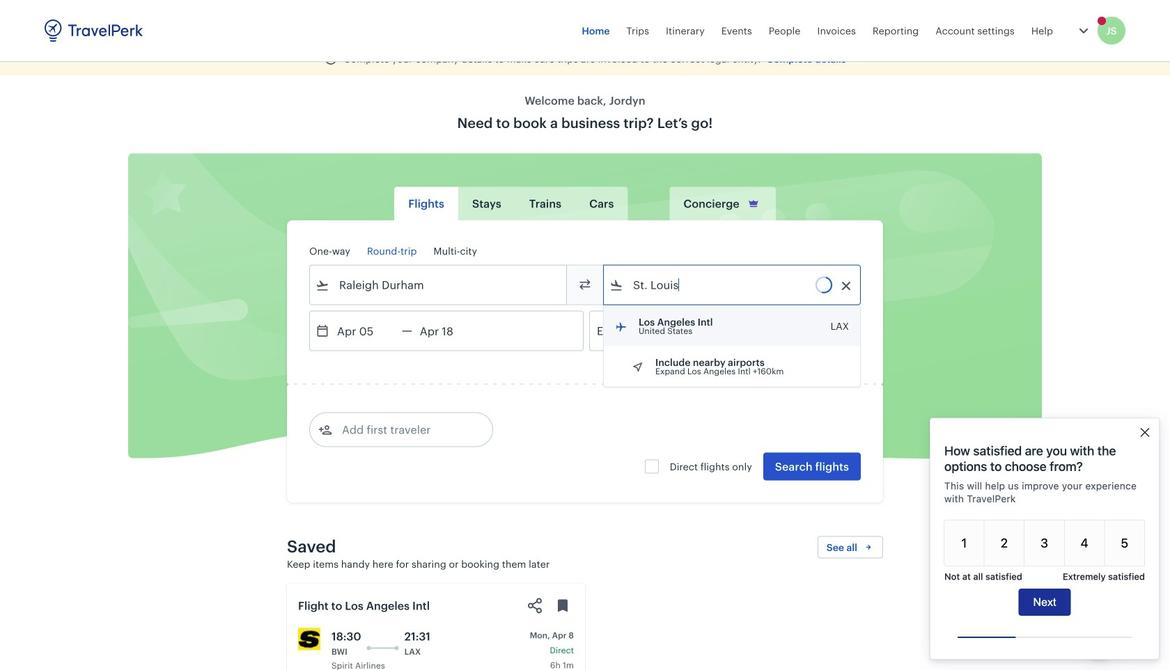 Task type: vqa. For each thing, say whether or not it's contained in the screenshot.
the Add first traveler "search box"
yes



Task type: describe. For each thing, give the bounding box(es) containing it.
Depart text field
[[329, 312, 402, 351]]

From search field
[[329, 274, 548, 296]]



Task type: locate. For each thing, give the bounding box(es) containing it.
spirit airlines image
[[298, 629, 320, 651]]

Add first traveler search field
[[332, 419, 477, 441]]

Return text field
[[412, 312, 485, 351]]

To search field
[[623, 274, 842, 296]]



